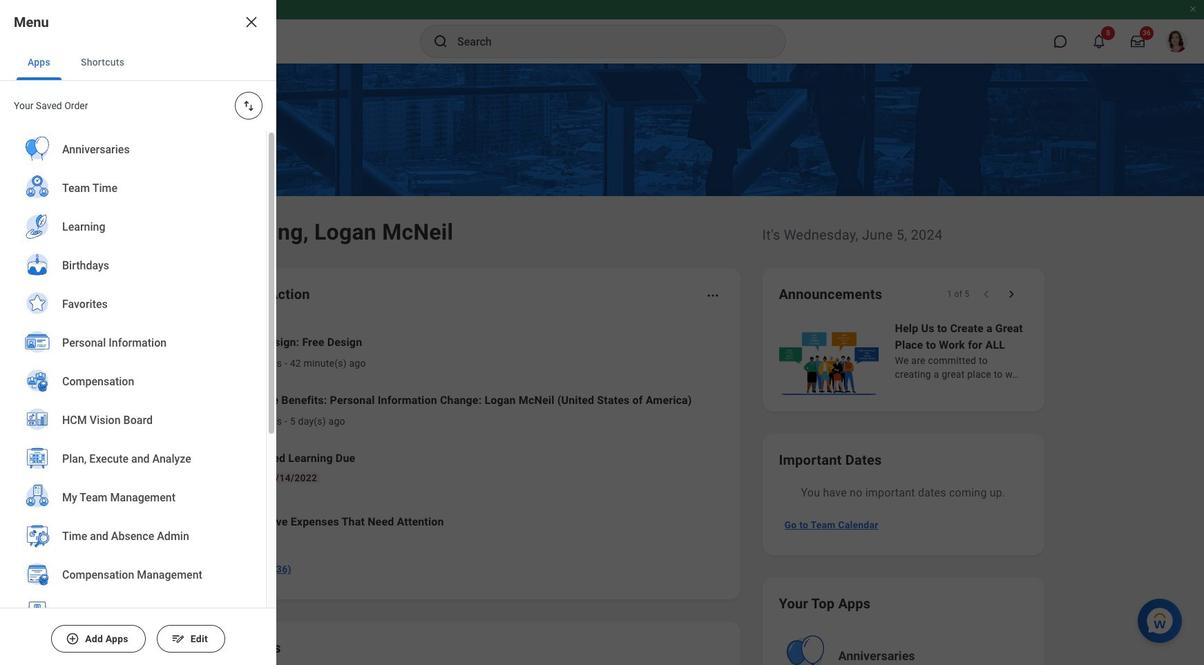 Task type: locate. For each thing, give the bounding box(es) containing it.
close environment banner image
[[1189, 5, 1197, 13]]

chevron left small image
[[979, 287, 993, 301]]

chevron right small image
[[1004, 287, 1018, 301]]

list
[[0, 131, 266, 665], [177, 323, 724, 550]]

search image
[[433, 33, 449, 50]]

main content
[[0, 64, 1204, 665]]

notifications large image
[[1092, 35, 1106, 48]]

sort image
[[242, 99, 256, 113]]

tab list
[[0, 44, 276, 81]]

list inside global navigation dialog
[[0, 131, 266, 665]]

banner
[[0, 0, 1204, 64]]

text edit image
[[171, 632, 185, 646]]

status
[[947, 289, 970, 300]]



Task type: describe. For each thing, give the bounding box(es) containing it.
global navigation dialog
[[0, 0, 276, 665]]

inbox image
[[182, 562, 196, 576]]

profile logan mcneil element
[[1157, 26, 1196, 57]]

x image
[[243, 14, 260, 30]]

inbox large image
[[1131, 35, 1145, 48]]

plus circle image
[[66, 632, 80, 646]]



Task type: vqa. For each thing, say whether or not it's contained in the screenshot.
Executive within 'Executive Management Group'
no



